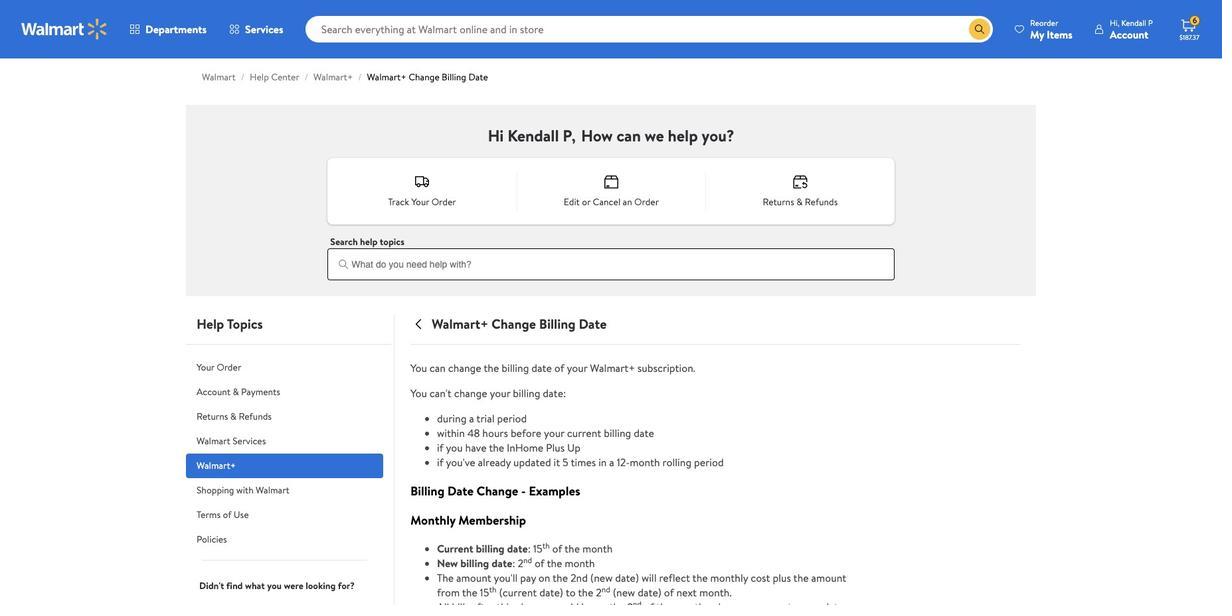 Task type: vqa. For each thing, say whether or not it's contained in the screenshot.
Most helpful negative review's REVIEW
no



Task type: locate. For each thing, give the bounding box(es) containing it.
15 inside "current billing date : 15 th of the month new billing date : 2 nd of the month"
[[533, 542, 543, 556]]

change up the you can't change your billing date:
[[448, 361, 482, 375]]

(new inside 'the amount you'll pay on the 2nd (new date) will reflect the monthly cost plus the amount from the 15'
[[591, 571, 613, 585]]

1 horizontal spatial returns
[[763, 195, 795, 209]]

0 vertical spatial 15
[[533, 542, 543, 556]]

1 horizontal spatial help
[[250, 70, 269, 84]]

1 you from the top
[[411, 361, 427, 375]]

help right we
[[668, 124, 698, 147]]

1 horizontal spatial 15
[[533, 542, 543, 556]]

2 vertical spatial walmart
[[256, 484, 290, 497]]

if
[[437, 441, 444, 455], [437, 455, 444, 470]]

nd up pay
[[524, 555, 532, 566]]

order right track
[[432, 195, 456, 209]]

th
[[543, 540, 550, 552], [489, 584, 497, 595]]

your up trial
[[490, 386, 511, 401]]

account down your order
[[197, 385, 231, 399]]

walmart image
[[21, 19, 108, 40]]

payments
[[241, 385, 280, 399]]

0 vertical spatial you
[[446, 441, 463, 455]]

1 vertical spatial date
[[579, 315, 607, 333]]

nd right 2nd
[[602, 584, 610, 595]]

plus
[[546, 441, 565, 455]]

kendall for p,
[[508, 124, 559, 147]]

date down the you've
[[448, 482, 474, 499]]

within
[[437, 426, 465, 441]]

help left center
[[250, 70, 269, 84]]

date:
[[543, 386, 566, 401]]

&
[[797, 195, 803, 209], [233, 385, 239, 399], [230, 410, 237, 423]]

15 up on
[[533, 542, 543, 556]]

1 / from the left
[[241, 70, 245, 84]]

help left topics
[[360, 235, 378, 249]]

1 vertical spatial nd
[[602, 584, 610, 595]]

walmart link
[[202, 70, 236, 84]]

0 horizontal spatial 2
[[518, 556, 524, 571]]

nd inside th (current date) to the 2 nd (new date) of next month.
[[602, 584, 610, 595]]

2 vertical spatial date
[[448, 482, 474, 499]]

change
[[409, 70, 440, 84], [492, 315, 536, 333], [477, 482, 518, 499]]

date up you can change the billing date of your walmart+ subscription.
[[579, 315, 607, 333]]

1 vertical spatial kendall
[[508, 124, 559, 147]]

billing inside during a trial period within 48 hours before your current billing date if you have the inhome plus up if you've already updated it 5 times in a 12-month rolling period
[[604, 426, 631, 441]]

0 vertical spatial kendall
[[1122, 17, 1147, 28]]

0 horizontal spatial account
[[197, 385, 231, 399]]

date right current
[[634, 426, 654, 441]]

trial
[[477, 411, 495, 426]]

1 vertical spatial services
[[233, 435, 266, 448]]

your up current
[[567, 361, 588, 375]]

the right have
[[489, 441, 504, 455]]

0 vertical spatial th
[[543, 540, 550, 552]]

change for the
[[448, 361, 482, 375]]

hi kendall p, how can we help you?
[[488, 124, 735, 147]]

1 vertical spatial can
[[430, 361, 446, 375]]

1 vertical spatial period
[[694, 455, 724, 470]]

month up 2nd
[[583, 542, 613, 556]]

billing up the you can't change your billing date:
[[502, 361, 529, 375]]

1 horizontal spatial returns & refunds link
[[706, 161, 895, 222]]

1 vertical spatial you
[[267, 579, 282, 593]]

0 horizontal spatial returns & refunds link
[[186, 405, 383, 429]]

date
[[469, 70, 488, 84], [579, 315, 607, 333], [448, 482, 474, 499]]

1 vertical spatial help
[[197, 315, 224, 333]]

you left can't
[[411, 386, 427, 401]]

date inside during a trial period within 48 hours before your current billing date if you have the inhome plus up if you've already updated it 5 times in a 12-month rolling period
[[634, 426, 654, 441]]

monthly
[[411, 512, 456, 529]]

1 horizontal spatial nd
[[602, 584, 610, 595]]

kendall left p
[[1122, 17, 1147, 28]]

help inside search box
[[360, 235, 378, 249]]

0 horizontal spatial a
[[469, 411, 474, 426]]

returns
[[763, 195, 795, 209], [197, 410, 228, 423]]

from
[[437, 585, 460, 600]]

(new
[[591, 571, 613, 585], [613, 585, 635, 600]]

search help topics
[[330, 235, 405, 249]]

subscription.
[[638, 361, 696, 375]]

(new left will
[[613, 585, 635, 600]]

your
[[412, 195, 429, 209], [197, 361, 215, 374]]

month
[[630, 455, 660, 470], [583, 542, 613, 556], [565, 556, 595, 571]]

1 horizontal spatial returns & refunds
[[763, 195, 838, 209]]

date)
[[615, 571, 639, 585], [540, 585, 563, 600], [638, 585, 662, 600]]

0 horizontal spatial you
[[267, 579, 282, 593]]

& for account & payments link
[[233, 385, 239, 399]]

walmart left help center link
[[202, 70, 236, 84]]

1 horizontal spatial order
[[432, 195, 456, 209]]

terms of use link
[[186, 503, 383, 528]]

0 horizontal spatial help
[[360, 235, 378, 249]]

1 vertical spatial &
[[233, 385, 239, 399]]

2 right 2nd
[[596, 585, 602, 600]]

kendall
[[1122, 17, 1147, 28], [508, 124, 559, 147]]

returns & refunds link
[[706, 161, 895, 222], [186, 405, 383, 429]]

month left rolling
[[630, 455, 660, 470]]

of inside terms of use link
[[223, 508, 232, 522]]

0 vertical spatial help
[[250, 70, 269, 84]]

0 vertical spatial your
[[412, 195, 429, 209]]

in
[[599, 455, 607, 470]]

services inside 'dropdown button'
[[245, 22, 283, 37]]

you left were
[[267, 579, 282, 593]]

services up help center link
[[245, 22, 283, 37]]

2 / from the left
[[305, 70, 308, 84]]

change
[[448, 361, 482, 375], [454, 386, 487, 401]]

0 horizontal spatial nd
[[524, 555, 532, 566]]

a right in
[[609, 455, 615, 470]]

rolling
[[663, 455, 692, 470]]

pay
[[520, 571, 536, 585]]

1 horizontal spatial kendall
[[1122, 17, 1147, 28]]

period right trial
[[497, 411, 527, 426]]

1 vertical spatial walmart
[[197, 435, 230, 448]]

date up pay
[[507, 542, 528, 556]]

refunds
[[805, 195, 838, 209], [239, 410, 272, 423]]

your
[[567, 361, 588, 375], [490, 386, 511, 401], [544, 426, 565, 441]]

account left "$187.37" in the top of the page
[[1110, 27, 1149, 42]]

0 horizontal spatial /
[[241, 70, 245, 84]]

0 vertical spatial returns
[[763, 195, 795, 209]]

0 vertical spatial period
[[497, 411, 527, 426]]

the up the you can't change your billing date:
[[484, 361, 499, 375]]

2 you from the top
[[411, 386, 427, 401]]

date) inside 'the amount you'll pay on the 2nd (new date) will reflect the monthly cost plus the amount from the 15'
[[615, 571, 639, 585]]

& for bottom returns & refunds link
[[230, 410, 237, 423]]

month up the to
[[565, 556, 595, 571]]

1 horizontal spatial 2
[[596, 585, 602, 600]]

1 vertical spatial help
[[360, 235, 378, 249]]

monthly
[[711, 571, 748, 585]]

month inside during a trial period within 48 hours before your current billing date if you have the inhome plus up if you've already updated it 5 times in a 12-month rolling period
[[630, 455, 660, 470]]

kendall for p
[[1122, 17, 1147, 28]]

th up on
[[543, 540, 550, 552]]

walmart up shopping
[[197, 435, 230, 448]]

billing up 12-
[[604, 426, 631, 441]]

help left topics
[[197, 315, 224, 333]]

: up pay
[[528, 542, 531, 556]]

2 right you'll
[[518, 556, 524, 571]]

terms of use
[[197, 508, 249, 522]]

can left we
[[617, 124, 641, 147]]

1 vertical spatial walmart+ link
[[186, 454, 383, 478]]

inhome
[[507, 441, 544, 455]]

kendall inside hi, kendall p account
[[1122, 17, 1147, 28]]

1 horizontal spatial you
[[446, 441, 463, 455]]

walmart+ change billing date link
[[367, 70, 488, 84]]

order up account & payments
[[217, 361, 241, 374]]

date) for nd
[[638, 585, 662, 600]]

1 vertical spatial th
[[489, 584, 497, 595]]

edit or cancel an order
[[564, 195, 659, 209]]

1 horizontal spatial period
[[694, 455, 724, 470]]

0 vertical spatial 2
[[518, 556, 524, 571]]

help
[[250, 70, 269, 84], [197, 315, 224, 333]]

Search help topics search field
[[328, 235, 895, 280]]

period right rolling
[[694, 455, 724, 470]]

0 horizontal spatial order
[[217, 361, 241, 374]]

(new inside th (current date) to the 2 nd (new date) of next month.
[[613, 585, 635, 600]]

0 horizontal spatial your
[[197, 361, 215, 374]]

topics
[[380, 235, 405, 249]]

15
[[533, 542, 543, 556], [480, 585, 489, 600]]

date left pay
[[492, 556, 513, 571]]

1 horizontal spatial refunds
[[805, 195, 838, 209]]

0 vertical spatial date
[[469, 70, 488, 84]]

items
[[1047, 27, 1073, 42]]

0 vertical spatial returns & refunds
[[763, 195, 838, 209]]

: left pay
[[513, 556, 515, 571]]

th left (current
[[489, 584, 497, 595]]

0 vertical spatial refunds
[[805, 195, 838, 209]]

you down back icon
[[411, 361, 427, 375]]

change up trial
[[454, 386, 487, 401]]

1 vertical spatial your
[[490, 386, 511, 401]]

Search search field
[[305, 16, 993, 43]]

1 vertical spatial your
[[197, 361, 215, 374]]

2nd
[[571, 571, 588, 585]]

departments button
[[118, 13, 218, 45]]

1 vertical spatial returns & refunds
[[197, 410, 272, 423]]

services up 'with'
[[233, 435, 266, 448]]

date) for 2nd
[[615, 571, 639, 585]]

it
[[554, 455, 560, 470]]

0 vertical spatial account
[[1110, 27, 1149, 42]]

1 vertical spatial change
[[454, 386, 487, 401]]

you left have
[[446, 441, 463, 455]]

1 vertical spatial you
[[411, 386, 427, 401]]

amount
[[456, 571, 492, 585], [812, 571, 847, 585]]

1 vertical spatial a
[[609, 455, 615, 470]]

the right the to
[[578, 585, 594, 600]]

your up account & payments
[[197, 361, 215, 374]]

1 horizontal spatial /
[[305, 70, 308, 84]]

can't
[[430, 386, 452, 401]]

walmart+ change billing date
[[432, 315, 607, 333]]

topics
[[227, 315, 263, 333]]

2 horizontal spatial your
[[567, 361, 588, 375]]

billing
[[442, 70, 466, 84], [539, 315, 576, 333], [411, 482, 445, 499]]

1 horizontal spatial help
[[668, 124, 698, 147]]

billing date change - examples
[[411, 482, 581, 499]]

amount right "plus"
[[812, 571, 847, 585]]

search icon image
[[975, 24, 985, 35]]

nd inside "current billing date : 15 th of the month new billing date : 2 nd of the month"
[[524, 555, 532, 566]]

order right an
[[635, 195, 659, 209]]

walmart+ link up 'with'
[[186, 454, 383, 478]]

can
[[617, 124, 641, 147], [430, 361, 446, 375]]

a left trial
[[469, 411, 474, 426]]

2
[[518, 556, 524, 571], [596, 585, 602, 600]]

during a trial period within 48 hours before your current billing date if you have the inhome plus up if you've already updated it 5 times in a 12-month rolling period
[[437, 411, 724, 470]]

0 vertical spatial nd
[[524, 555, 532, 566]]

can up can't
[[430, 361, 446, 375]]

0 vertical spatial change
[[409, 70, 440, 84]]

1 horizontal spatial your
[[544, 426, 565, 441]]

account & payments
[[197, 385, 280, 399]]

account & payments link
[[186, 380, 383, 405]]

examples
[[529, 482, 581, 499]]

date) left will
[[615, 571, 639, 585]]

1 vertical spatial returns
[[197, 410, 228, 423]]

returns & refunds
[[763, 195, 838, 209], [197, 410, 272, 423]]

0 vertical spatial services
[[245, 22, 283, 37]]

15 left you'll
[[480, 585, 489, 600]]

1 horizontal spatial a
[[609, 455, 615, 470]]

the right "plus"
[[794, 571, 809, 585]]

0 horizontal spatial kendall
[[508, 124, 559, 147]]

the right from at the bottom of page
[[462, 585, 478, 600]]

your order
[[197, 361, 241, 374]]

walmart services link
[[186, 429, 383, 454]]

you inside during a trial period within 48 hours before your current billing date if you have the inhome plus up if you've already updated it 5 times in a 12-month rolling period
[[446, 441, 463, 455]]

$187.37
[[1180, 33, 1200, 42]]

2 horizontal spatial /
[[358, 70, 362, 84]]

your left up
[[544, 426, 565, 441]]

0 vertical spatial help
[[668, 124, 698, 147]]

on
[[539, 571, 550, 585]]

p
[[1149, 17, 1153, 28]]

2 vertical spatial your
[[544, 426, 565, 441]]

2 inside "current billing date : 15 th of the month new billing date : 2 nd of the month"
[[518, 556, 524, 571]]

2 vertical spatial &
[[230, 410, 237, 423]]

billing down membership
[[476, 542, 505, 556]]

(current
[[499, 585, 537, 600]]

amount right the
[[456, 571, 492, 585]]

your right track
[[412, 195, 429, 209]]

1 horizontal spatial amount
[[812, 571, 847, 585]]

0 vertical spatial can
[[617, 124, 641, 147]]

center
[[271, 70, 300, 84]]

:
[[528, 542, 531, 556], [513, 556, 515, 571]]

0 vertical spatial walmart
[[202, 70, 236, 84]]

walmart+ link right center
[[314, 70, 353, 84]]

the amount you'll pay on the 2nd (new date) will reflect the monthly cost plus the amount from the 15
[[437, 571, 847, 600]]

0 vertical spatial returns & refunds link
[[706, 161, 895, 222]]

0 horizontal spatial 15
[[480, 585, 489, 600]]

0 horizontal spatial amount
[[456, 571, 492, 585]]

(new right 2nd
[[591, 571, 613, 585]]

0 horizontal spatial returns
[[197, 410, 228, 423]]

0 horizontal spatial th
[[489, 584, 497, 595]]

track your order
[[388, 195, 456, 209]]

kendall left p,
[[508, 124, 559, 147]]

1 vertical spatial 15
[[480, 585, 489, 600]]

billing
[[502, 361, 529, 375], [513, 386, 541, 401], [604, 426, 631, 441], [476, 542, 505, 556], [461, 556, 489, 571]]

1 vertical spatial 2
[[596, 585, 602, 600]]

1 vertical spatial account
[[197, 385, 231, 399]]

nd
[[524, 555, 532, 566], [602, 584, 610, 595]]

0 vertical spatial your
[[567, 361, 588, 375]]

date up hi
[[469, 70, 488, 84]]

date) left the next on the right bottom of page
[[638, 585, 662, 600]]

hi, kendall p account
[[1110, 17, 1153, 42]]

walmart up terms of use link on the bottom left
[[256, 484, 290, 497]]



Task type: describe. For each thing, give the bounding box(es) containing it.
the up 2nd
[[565, 542, 580, 556]]

date up 'date:'
[[532, 361, 552, 375]]

current
[[567, 426, 602, 441]]

or
[[582, 195, 591, 209]]

shopping
[[197, 484, 234, 497]]

track your order link
[[328, 161, 517, 222]]

track
[[388, 195, 409, 209]]

walmart / help center / walmart+ / walmart+ change billing date
[[202, 70, 488, 84]]

date) left the to
[[540, 585, 563, 600]]

of inside th (current date) to the 2 nd (new date) of next month.
[[664, 585, 674, 600]]

2 if from the top
[[437, 455, 444, 470]]

the right reflect on the right of the page
[[693, 571, 708, 585]]

up
[[568, 441, 581, 455]]

2 amount from the left
[[812, 571, 847, 585]]

th (current date) to the 2 nd (new date) of next month.
[[489, 584, 732, 600]]

1 amount from the left
[[456, 571, 492, 585]]

you?
[[702, 124, 735, 147]]

before
[[511, 426, 542, 441]]

services button
[[218, 13, 295, 45]]

back image
[[411, 316, 427, 332]]

an
[[623, 195, 632, 209]]

0 horizontal spatial your
[[490, 386, 511, 401]]

you for you can change the billing date of your walmart+ subscription.
[[411, 361, 427, 375]]

0 vertical spatial &
[[797, 195, 803, 209]]

2 vertical spatial change
[[477, 482, 518, 499]]

the right on
[[553, 571, 568, 585]]

have
[[465, 441, 487, 455]]

6
[[1193, 15, 1198, 26]]

you can change the billing date of your walmart+ subscription.
[[411, 361, 696, 375]]

th inside th (current date) to the 2 nd (new date) of next month.
[[489, 584, 497, 595]]

15 inside 'the amount you'll pay on the 2nd (new date) will reflect the monthly cost plus the amount from the 15'
[[480, 585, 489, 600]]

Walmart Site-Wide search field
[[305, 16, 993, 43]]

p,
[[563, 124, 576, 147]]

help topics
[[197, 315, 263, 333]]

shopping with walmart link
[[186, 478, 383, 503]]

billing left 'date:'
[[513, 386, 541, 401]]

cancel
[[593, 195, 621, 209]]

1 horizontal spatial :
[[528, 542, 531, 556]]

1 vertical spatial change
[[492, 315, 536, 333]]

billing right new
[[461, 556, 489, 571]]

will
[[642, 571, 657, 585]]

your order link
[[186, 355, 383, 380]]

0 horizontal spatial returns & refunds
[[197, 410, 272, 423]]

what
[[245, 579, 265, 593]]

hi
[[488, 124, 504, 147]]

0 horizontal spatial period
[[497, 411, 527, 426]]

didn't
[[199, 579, 224, 593]]

my
[[1031, 27, 1045, 42]]

0 horizontal spatial can
[[430, 361, 446, 375]]

terms
[[197, 508, 221, 522]]

0 vertical spatial billing
[[442, 70, 466, 84]]

1 vertical spatial refunds
[[239, 410, 272, 423]]

month.
[[700, 585, 732, 600]]

membership
[[459, 512, 526, 529]]

account inside hi, kendall p account
[[1110, 27, 1149, 42]]

walmart for walmart / help center / walmart+ / walmart+ change billing date
[[202, 70, 236, 84]]

5
[[563, 455, 569, 470]]

didn't find what you were looking for?
[[199, 579, 355, 593]]

the left 2nd
[[547, 556, 562, 571]]

departments
[[146, 22, 207, 37]]

you've
[[446, 455, 476, 470]]

your inside during a trial period within 48 hours before your current billing date if you have the inhome plus up if you've already updated it 5 times in a 12-month rolling period
[[544, 426, 565, 441]]

48
[[468, 426, 480, 441]]

you for you can't change your billing date:
[[411, 386, 427, 401]]

you'll
[[494, 571, 518, 585]]

reorder
[[1031, 17, 1059, 28]]

the inside th (current date) to the 2 nd (new date) of next month.
[[578, 585, 594, 600]]

times
[[571, 455, 596, 470]]

looking
[[306, 579, 336, 593]]

hi,
[[1110, 17, 1120, 28]]

shopping with walmart
[[197, 484, 290, 497]]

use
[[234, 508, 249, 522]]

with
[[236, 484, 254, 497]]

1 if from the top
[[437, 441, 444, 455]]

were
[[284, 579, 304, 593]]

0 horizontal spatial help
[[197, 315, 224, 333]]

What do you need help with? search field
[[328, 249, 895, 280]]

2 horizontal spatial order
[[635, 195, 659, 209]]

0 vertical spatial walmart+ link
[[314, 70, 353, 84]]

updated
[[514, 455, 551, 470]]

1 horizontal spatial can
[[617, 124, 641, 147]]

edit
[[564, 195, 580, 209]]

already
[[478, 455, 511, 470]]

0 vertical spatial a
[[469, 411, 474, 426]]

policies
[[197, 533, 227, 546]]

1 horizontal spatial your
[[412, 195, 429, 209]]

current billing date : 15 th of the month new billing date : 2 nd of the month
[[437, 540, 613, 571]]

1 vertical spatial returns & refunds link
[[186, 405, 383, 429]]

the inside during a trial period within 48 hours before your current billing date if you have the inhome plus up if you've already updated it 5 times in a 12-month rolling period
[[489, 441, 504, 455]]

how
[[581, 124, 613, 147]]

3 / from the left
[[358, 70, 362, 84]]

reflect
[[659, 571, 690, 585]]

policies link
[[186, 528, 383, 552]]

help center link
[[250, 70, 300, 84]]

change for your
[[454, 386, 487, 401]]

search
[[330, 235, 358, 249]]

1 vertical spatial billing
[[539, 315, 576, 333]]

6 $187.37
[[1180, 15, 1200, 42]]

2 inside th (current date) to the 2 nd (new date) of next month.
[[596, 585, 602, 600]]

to
[[566, 585, 576, 600]]

the
[[437, 571, 454, 585]]

2 vertical spatial billing
[[411, 482, 445, 499]]

for?
[[338, 579, 355, 593]]

(new for nd
[[613, 585, 635, 600]]

th inside "current billing date : 15 th of the month new billing date : 2 nd of the month"
[[543, 540, 550, 552]]

walmart for walmart services
[[197, 435, 230, 448]]

we
[[645, 124, 664, 147]]

during
[[437, 411, 467, 426]]

next
[[677, 585, 697, 600]]

-
[[521, 482, 526, 499]]

current
[[437, 542, 474, 556]]

find
[[226, 579, 243, 593]]

plus
[[773, 571, 791, 585]]

(new for 2nd
[[591, 571, 613, 585]]

you can't change your billing date:
[[411, 386, 566, 401]]

0 horizontal spatial :
[[513, 556, 515, 571]]

12-
[[617, 455, 630, 470]]

cost
[[751, 571, 771, 585]]



